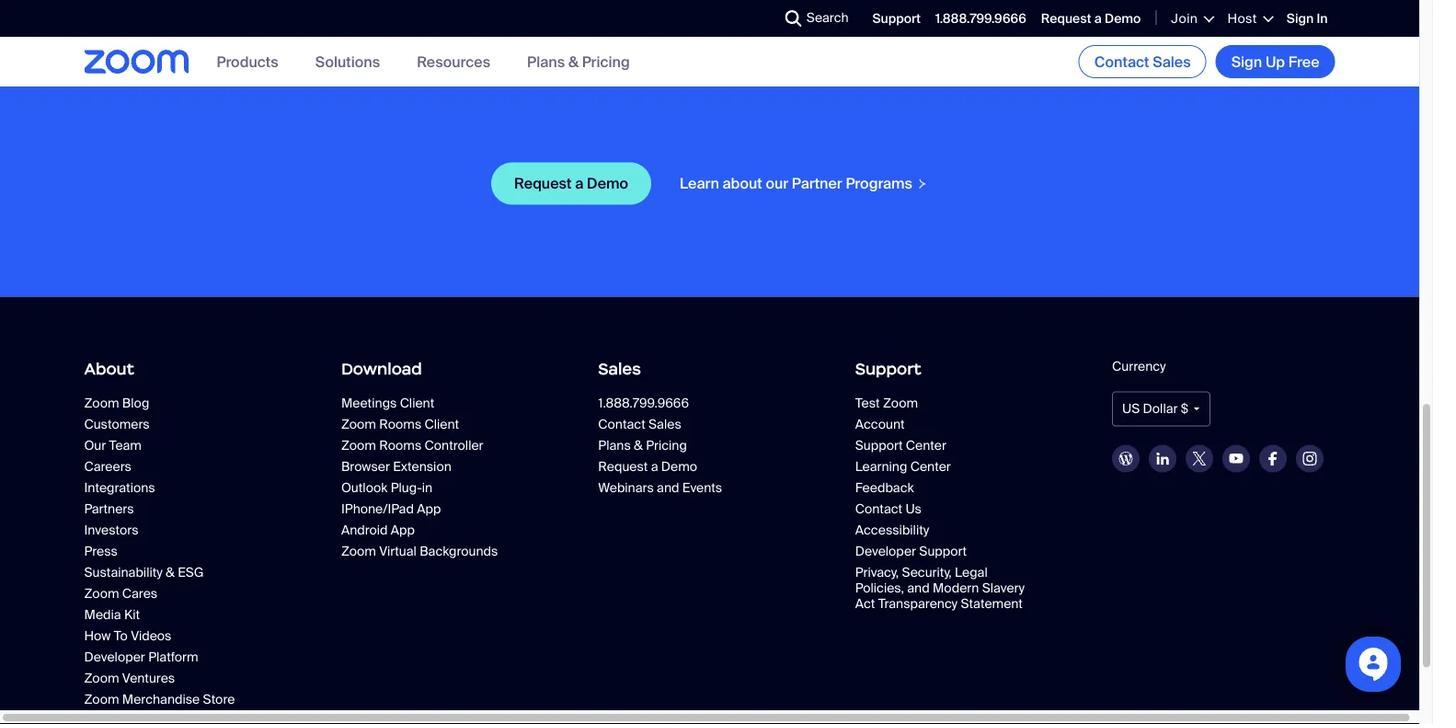 Task type: vqa. For each thing, say whether or not it's contained in the screenshot.
Gartner to the bottom
no



Task type: describe. For each thing, give the bounding box(es) containing it.
0 vertical spatial plans
[[527, 52, 565, 71]]

support center link
[[856, 437, 1030, 454]]

plans & pricing
[[527, 52, 630, 71]]

about
[[84, 359, 134, 379]]

blog image
[[1119, 452, 1134, 466]]

sales inside 1.888.799.9666 contact sales plans & pricing request a demo webinars and events
[[649, 416, 682, 433]]

integrations
[[84, 479, 155, 496]]

plug-
[[391, 479, 422, 496]]

0 vertical spatial contact sales link
[[1079, 45, 1207, 78]]

1 vertical spatial request a demo link
[[491, 163, 652, 205]]

media kit link
[[84, 606, 259, 623]]

about link
[[84, 352, 307, 385]]

1 vertical spatial sales
[[598, 359, 641, 379]]

investors link
[[84, 522, 259, 539]]

browser extension link
[[341, 458, 516, 475]]

a inside 1.888.799.9666 contact sales plans & pricing request a demo webinars and events
[[651, 458, 659, 475]]

browser
[[341, 458, 390, 475]]

virtual
[[379, 543, 417, 560]]

partners link
[[84, 500, 259, 517]]

sign for sign in
[[1287, 10, 1314, 27]]

request for request a demo link for 1.888.799.9666
[[1042, 10, 1092, 27]]

zoom logo image
[[84, 50, 189, 73]]

esg
[[178, 564, 204, 581]]

our
[[84, 437, 106, 454]]

zoom blog customers our team careers integrations partners investors press sustainability & esg zoom cares media kit how to videos developer platform zoom ventures zoom merchandise store
[[84, 395, 235, 708]]

us
[[1123, 401, 1141, 418]]

sign up free link
[[1216, 45, 1336, 78]]

us
[[906, 500, 922, 517]]

1.888.799.9666 for 1.888.799.9666
[[936, 10, 1027, 27]]

sustainability
[[84, 564, 163, 581]]

our
[[766, 174, 789, 193]]

support up test
[[856, 359, 922, 379]]

and inside test zoom account support center learning center feedback contact us accessibility developer support privacy, security, legal policies, and modern slavery act transparency statement
[[908, 580, 930, 597]]

facebook image
[[1269, 452, 1278, 466]]

zoom up customers
[[84, 395, 119, 412]]

0 vertical spatial client
[[400, 395, 435, 412]]

zoom cares link
[[84, 585, 259, 602]]

1 vertical spatial app
[[391, 522, 415, 539]]

programs
[[846, 174, 913, 193]]

a for the middle request a demo link
[[575, 174, 584, 194]]

our team link
[[84, 437, 259, 454]]

1.888.799.9666 contact sales plans & pricing request a demo webinars and events
[[598, 395, 723, 496]]

1 vertical spatial 1.888.799.9666 link
[[598, 395, 822, 412]]

us dollar $ button
[[1113, 392, 1211, 427]]

1 vertical spatial center
[[911, 458, 951, 475]]

free
[[1289, 52, 1320, 71]]

accessibility
[[856, 522, 930, 539]]

policies,
[[856, 580, 905, 597]]

developer inside "zoom blog customers our team careers integrations partners investors press sustainability & esg zoom cares media kit how to videos developer platform zoom ventures zoom merchandise store"
[[84, 649, 145, 666]]

test
[[856, 395, 880, 412]]

to
[[114, 627, 128, 644]]

solutions button
[[315, 52, 380, 71]]

privacy, security, legal policies, and modern slavery act transparency statement link
[[856, 564, 1030, 612]]

learn about our partner programs
[[680, 174, 913, 193]]

zoom left merchandise
[[84, 691, 119, 708]]

0 vertical spatial pricing
[[582, 52, 630, 71]]

support down accessibility link
[[920, 543, 967, 560]]

feedback link
[[856, 479, 1030, 496]]

slavery
[[983, 580, 1025, 597]]

download link
[[341, 352, 564, 385]]

contact us link
[[856, 500, 1030, 517]]

a for request a demo link for 1.888.799.9666
[[1095, 10, 1102, 27]]

learning center link
[[856, 458, 1030, 475]]

request a demo for request a demo link for 1.888.799.9666
[[1042, 10, 1141, 27]]

cares
[[122, 585, 158, 602]]

android
[[341, 522, 388, 539]]

1 vertical spatial support link
[[856, 352, 1079, 385]]

in
[[1317, 10, 1328, 27]]

main content containing learn about our partner programs
[[0, 0, 1420, 297]]

request a demo for the middle request a demo link
[[514, 174, 629, 194]]

zoom down how
[[84, 670, 119, 687]]

iphone/ipad app link
[[341, 500, 516, 517]]

sign in
[[1287, 10, 1328, 27]]

zoom blog link
[[84, 395, 307, 412]]

partners
[[84, 500, 134, 517]]

join
[[1172, 10, 1199, 27]]

contact inside test zoom account support center learning center feedback contact us accessibility developer support privacy, security, legal policies, and modern slavery act transparency statement
[[856, 500, 903, 517]]

2 horizontal spatial demo
[[1105, 10, 1141, 27]]

investors
[[84, 522, 139, 539]]

security,
[[902, 564, 952, 581]]

sign up free
[[1232, 52, 1320, 71]]

kit
[[124, 606, 140, 623]]

feedback
[[856, 479, 914, 496]]

zoom up media
[[84, 585, 119, 602]]

accessibility link
[[856, 522, 1030, 539]]

statement
[[961, 595, 1023, 612]]

webinars
[[598, 479, 654, 496]]

extension
[[393, 458, 452, 475]]

platform
[[148, 649, 198, 666]]

currency
[[1113, 358, 1166, 375]]

careers
[[84, 458, 132, 475]]

zoom down meetings
[[341, 416, 376, 433]]

sign in link
[[1287, 10, 1328, 27]]

modern
[[933, 580, 980, 597]]

webinars and events link
[[598, 479, 773, 496]]

request inside 1.888.799.9666 contact sales plans & pricing request a demo webinars and events
[[598, 458, 648, 475]]

blog
[[122, 395, 149, 412]]

contact inside 'link'
[[1095, 52, 1150, 71]]

products button
[[217, 52, 279, 71]]

request a demo link for plans & pricing
[[598, 458, 773, 475]]

1 horizontal spatial app
[[417, 500, 441, 517]]

and inside 1.888.799.9666 contact sales plans & pricing request a demo webinars and events
[[657, 479, 680, 496]]

act
[[856, 595, 876, 612]]

customers
[[84, 416, 150, 433]]

meetings client link
[[341, 395, 564, 412]]

& inside "zoom blog customers our team careers integrations partners investors press sustainability & esg zoom cares media kit how to videos developer platform zoom ventures zoom merchandise store"
[[166, 564, 175, 581]]

zoom ventures link
[[84, 670, 259, 687]]

1.888.799.9666 for 1.888.799.9666 contact sales plans & pricing request a demo webinars and events
[[598, 395, 689, 412]]

merchandise
[[122, 691, 200, 708]]

dollar
[[1144, 401, 1178, 418]]

1 vertical spatial client
[[425, 416, 459, 433]]

0 vertical spatial support link
[[873, 10, 921, 27]]

meetings client zoom rooms client zoom rooms controller browser extension outlook plug-in iphone/ipad app android app zoom virtual backgrounds
[[341, 395, 498, 560]]

sales link
[[598, 352, 822, 385]]

request a demo link for 1.888.799.9666
[[1042, 10, 1141, 27]]



Task type: locate. For each thing, give the bounding box(es) containing it.
1 horizontal spatial sales
[[649, 416, 682, 433]]

0 horizontal spatial &
[[166, 564, 175, 581]]

$
[[1181, 401, 1189, 418]]

sustainability & esg link
[[84, 564, 259, 581]]

2 vertical spatial &
[[166, 564, 175, 581]]

0 horizontal spatial pricing
[[582, 52, 630, 71]]

1 horizontal spatial &
[[569, 52, 579, 71]]

0 vertical spatial request a demo link
[[1042, 10, 1141, 27]]

2 vertical spatial sales
[[649, 416, 682, 433]]

0 horizontal spatial demo
[[587, 174, 629, 194]]

linked in image
[[1157, 453, 1170, 466]]

zoom
[[84, 395, 119, 412], [883, 395, 918, 412], [341, 416, 376, 433], [341, 437, 376, 454], [341, 543, 376, 560], [84, 585, 119, 602], [84, 670, 119, 687], [84, 691, 119, 708]]

account link
[[856, 416, 1030, 433]]

contact sales link
[[1079, 45, 1207, 78], [598, 416, 773, 433]]

zoom merchandise store link
[[84, 691, 259, 708]]

request
[[1042, 10, 1092, 27], [514, 174, 572, 194], [598, 458, 648, 475]]

privacy,
[[856, 564, 899, 581]]

0 horizontal spatial developer
[[84, 649, 145, 666]]

press
[[84, 543, 118, 560]]

legal
[[955, 564, 988, 581]]

1.888.799.9666 inside 1.888.799.9666 contact sales plans & pricing request a demo webinars and events
[[598, 395, 689, 412]]

partner
[[792, 174, 843, 193]]

a inside main content
[[575, 174, 584, 194]]

app down outlook plug-in link
[[417, 500, 441, 517]]

products
[[217, 52, 279, 71]]

instagram image
[[1303, 452, 1318, 466]]

learn about our partner programs link
[[679, 174, 929, 194]]

2 vertical spatial contact
[[856, 500, 903, 517]]

0 vertical spatial and
[[657, 479, 680, 496]]

0 vertical spatial 1.888.799.9666 link
[[936, 10, 1027, 27]]

demo
[[1105, 10, 1141, 27], [587, 174, 629, 194], [662, 458, 698, 475]]

controller
[[425, 437, 484, 454]]

0 vertical spatial &
[[569, 52, 579, 71]]

contact inside 1.888.799.9666 contact sales plans & pricing request a demo webinars and events
[[598, 416, 646, 433]]

1 vertical spatial 1.888.799.9666
[[598, 395, 689, 412]]

2 vertical spatial demo
[[662, 458, 698, 475]]

search
[[807, 9, 849, 26]]

0 vertical spatial sales
[[1153, 52, 1191, 71]]

drop down icon image
[[1194, 408, 1201, 411]]

test zoom link
[[856, 395, 1079, 412]]

demo up webinars and events 'link'
[[662, 458, 698, 475]]

twitter image
[[1193, 452, 1207, 466]]

1 vertical spatial request
[[514, 174, 572, 194]]

and left 'events'
[[657, 479, 680, 496]]

1 horizontal spatial pricing
[[646, 437, 687, 454]]

outlook plug-in link
[[341, 479, 516, 496]]

developer support link
[[856, 543, 1030, 560]]

0 vertical spatial request
[[1042, 10, 1092, 27]]

rooms up extension
[[379, 437, 422, 454]]

1 rooms from the top
[[379, 416, 422, 433]]

sales inside 'link'
[[1153, 52, 1191, 71]]

learning
[[856, 458, 908, 475]]

resources
[[417, 52, 491, 71]]

0 horizontal spatial request
[[514, 174, 572, 194]]

store
[[203, 691, 235, 708]]

1 horizontal spatial a
[[651, 458, 659, 475]]

customers link
[[84, 416, 259, 433]]

0 vertical spatial 1.888.799.9666
[[936, 10, 1027, 27]]

us dollar $
[[1123, 401, 1189, 418]]

1 vertical spatial and
[[908, 580, 930, 597]]

2 vertical spatial request
[[598, 458, 648, 475]]

0 horizontal spatial a
[[575, 174, 584, 194]]

1 horizontal spatial and
[[908, 580, 930, 597]]

center
[[906, 437, 947, 454], [911, 458, 951, 475]]

in
[[422, 479, 433, 496]]

media
[[84, 606, 121, 623]]

0 horizontal spatial 1.888.799.9666
[[598, 395, 689, 412]]

0 vertical spatial contact
[[1095, 52, 1150, 71]]

1 horizontal spatial sign
[[1287, 10, 1314, 27]]

backgrounds
[[420, 543, 498, 560]]

1 vertical spatial contact
[[598, 416, 646, 433]]

plans inside 1.888.799.9666 contact sales plans & pricing request a demo webinars and events
[[598, 437, 631, 454]]

0 vertical spatial app
[[417, 500, 441, 517]]

1 vertical spatial &
[[634, 437, 643, 454]]

1 horizontal spatial request
[[598, 458, 648, 475]]

1 horizontal spatial plans
[[598, 437, 631, 454]]

sales down join on the top
[[1153, 52, 1191, 71]]

support right search
[[873, 10, 921, 27]]

developer down "to"
[[84, 649, 145, 666]]

main content
[[0, 0, 1420, 297]]

zoom virtual backgrounds link
[[341, 543, 516, 560]]

zoom inside test zoom account support center learning center feedback contact us accessibility developer support privacy, security, legal policies, and modern slavery act transparency statement
[[883, 395, 918, 412]]

host button
[[1228, 10, 1273, 27]]

sign left in
[[1287, 10, 1314, 27]]

events
[[683, 479, 723, 496]]

0 vertical spatial sign
[[1287, 10, 1314, 27]]

download
[[341, 359, 422, 379]]

1 horizontal spatial 1.888.799.9666 link
[[936, 10, 1027, 27]]

ventures
[[122, 670, 175, 687]]

1 horizontal spatial contact sales link
[[1079, 45, 1207, 78]]

contact sales
[[1095, 52, 1191, 71]]

outlook
[[341, 479, 388, 496]]

2 vertical spatial request a demo link
[[598, 458, 773, 475]]

host
[[1228, 10, 1258, 27]]

2 rooms from the top
[[379, 437, 422, 454]]

2 horizontal spatial a
[[1095, 10, 1102, 27]]

1 vertical spatial plans & pricing link
[[598, 437, 773, 454]]

contact sales link down sales link
[[598, 416, 773, 433]]

careers link
[[84, 458, 259, 475]]

0 vertical spatial rooms
[[379, 416, 422, 433]]

demo inside 1.888.799.9666 contact sales plans & pricing request a demo webinars and events
[[662, 458, 698, 475]]

1 horizontal spatial contact
[[856, 500, 903, 517]]

join button
[[1172, 10, 1213, 27]]

and left modern
[[908, 580, 930, 597]]

0 vertical spatial center
[[906, 437, 947, 454]]

support link
[[873, 10, 921, 27], [856, 352, 1079, 385]]

about
[[723, 174, 763, 193]]

rooms
[[379, 416, 422, 433], [379, 437, 422, 454]]

sign left up
[[1232, 52, 1263, 71]]

1 vertical spatial sign
[[1232, 52, 1263, 71]]

how
[[84, 627, 111, 644]]

2 horizontal spatial request
[[1042, 10, 1092, 27]]

client
[[400, 395, 435, 412], [425, 416, 459, 433]]

sales
[[1153, 52, 1191, 71], [598, 359, 641, 379], [649, 416, 682, 433]]

1 horizontal spatial request a demo
[[1042, 10, 1141, 27]]

2 horizontal spatial &
[[634, 437, 643, 454]]

developer down accessibility
[[856, 543, 917, 560]]

0 horizontal spatial sales
[[598, 359, 641, 379]]

sales up 1.888.799.9666 contact sales plans & pricing request a demo webinars and events
[[598, 359, 641, 379]]

request inside main content
[[514, 174, 572, 194]]

integrations link
[[84, 479, 259, 496]]

zoom rooms client link
[[341, 416, 516, 433]]

request for the middle request a demo link
[[514, 174, 572, 194]]

a
[[1095, 10, 1102, 27], [575, 174, 584, 194], [651, 458, 659, 475]]

1 vertical spatial contact sales link
[[598, 416, 773, 433]]

zoom down android
[[341, 543, 376, 560]]

app
[[417, 500, 441, 517], [391, 522, 415, 539]]

learn
[[680, 174, 720, 193]]

2 vertical spatial a
[[651, 458, 659, 475]]

1 vertical spatial demo
[[587, 174, 629, 194]]

meetings
[[341, 395, 397, 412]]

request a demo inside main content
[[514, 174, 629, 194]]

android app link
[[341, 522, 516, 539]]

1 vertical spatial plans
[[598, 437, 631, 454]]

2 horizontal spatial sales
[[1153, 52, 1191, 71]]

1 vertical spatial rooms
[[379, 437, 422, 454]]

0 vertical spatial a
[[1095, 10, 1102, 27]]

0 horizontal spatial request a demo
[[514, 174, 629, 194]]

1 horizontal spatial developer
[[856, 543, 917, 560]]

zoom rooms controller link
[[341, 437, 516, 454]]

2 horizontal spatial contact
[[1095, 52, 1150, 71]]

0 horizontal spatial plans
[[527, 52, 565, 71]]

sign inside sign up free link
[[1232, 52, 1263, 71]]

request a demo
[[1042, 10, 1141, 27], [514, 174, 629, 194]]

1 vertical spatial pricing
[[646, 437, 687, 454]]

client down meetings client link
[[425, 416, 459, 433]]

pricing
[[582, 52, 630, 71], [646, 437, 687, 454]]

support down account
[[856, 437, 903, 454]]

0 horizontal spatial contact sales link
[[598, 416, 773, 433]]

client up zoom rooms client link
[[400, 395, 435, 412]]

contact
[[1095, 52, 1150, 71], [598, 416, 646, 433], [856, 500, 903, 517]]

team
[[109, 437, 142, 454]]

contact sales link down join on the top
[[1079, 45, 1207, 78]]

pricing inside 1.888.799.9666 contact sales plans & pricing request a demo webinars and events
[[646, 437, 687, 454]]

1 horizontal spatial demo
[[662, 458, 698, 475]]

0 horizontal spatial contact
[[598, 416, 646, 433]]

plans & pricing link
[[527, 52, 630, 71], [598, 437, 773, 454]]

1 vertical spatial developer
[[84, 649, 145, 666]]

sales up webinars and events 'link'
[[649, 416, 682, 433]]

videos
[[131, 627, 172, 644]]

demo left learn
[[587, 174, 629, 194]]

rooms up zoom rooms controller link
[[379, 416, 422, 433]]

1.888.799.9666
[[936, 10, 1027, 27], [598, 395, 689, 412]]

zoom up browser
[[341, 437, 376, 454]]

youtube image
[[1230, 454, 1244, 464]]

developer
[[856, 543, 917, 560], [84, 649, 145, 666]]

sign for sign up free
[[1232, 52, 1263, 71]]

zoom up account
[[883, 395, 918, 412]]

demo up "contact sales"
[[1105, 10, 1141, 27]]

support link right search
[[873, 10, 921, 27]]

0 vertical spatial request a demo
[[1042, 10, 1141, 27]]

1 horizontal spatial 1.888.799.9666
[[936, 10, 1027, 27]]

0 horizontal spatial 1.888.799.9666 link
[[598, 395, 822, 412]]

1 vertical spatial request a demo
[[514, 174, 629, 194]]

0 horizontal spatial sign
[[1232, 52, 1263, 71]]

0 horizontal spatial and
[[657, 479, 680, 496]]

0 vertical spatial demo
[[1105, 10, 1141, 27]]

center down account link
[[906, 437, 947, 454]]

press link
[[84, 543, 259, 560]]

0 vertical spatial developer
[[856, 543, 917, 560]]

how to videos link
[[84, 627, 259, 644]]

app up virtual
[[391, 522, 415, 539]]

0 vertical spatial plans & pricing link
[[527, 52, 630, 71]]

transparency
[[879, 595, 958, 612]]

demo inside main content
[[587, 174, 629, 194]]

0 horizontal spatial app
[[391, 522, 415, 539]]

& inside 1.888.799.9666 contact sales plans & pricing request a demo webinars and events
[[634, 437, 643, 454]]

center down support center "link"
[[911, 458, 951, 475]]

search image
[[786, 10, 802, 27], [786, 10, 802, 27]]

1 vertical spatial a
[[575, 174, 584, 194]]

developer inside test zoom account support center learning center feedback contact us accessibility developer support privacy, security, legal policies, and modern slavery act transparency statement
[[856, 543, 917, 560]]

support link up test zoom link
[[856, 352, 1079, 385]]



